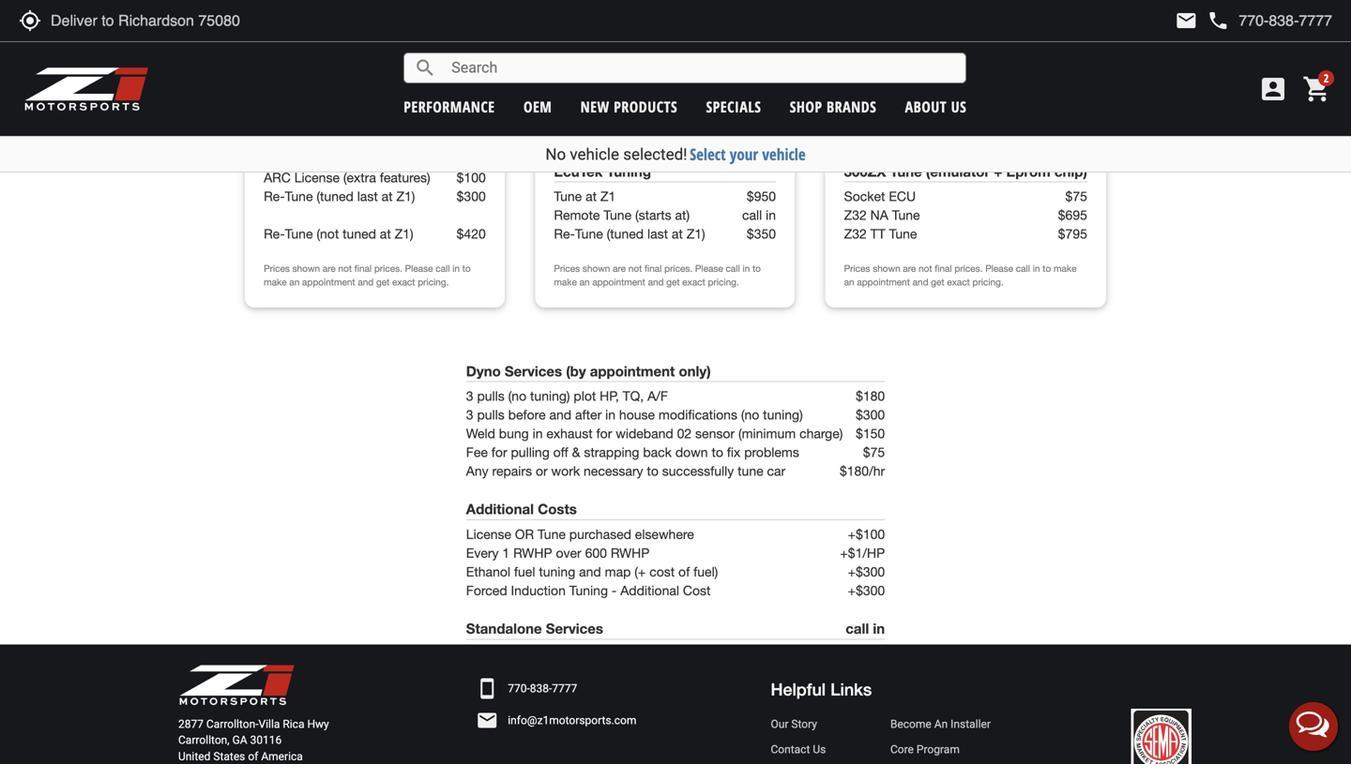 Task type: vqa. For each thing, say whether or not it's contained in the screenshot.
$300
yes



Task type: locate. For each thing, give the bounding box(es) containing it.
0 horizontal spatial are
[[323, 263, 336, 274]]

1 vertical spatial (tuned
[[607, 226, 644, 242]]

+$300
[[848, 564, 885, 580], [848, 583, 885, 599]]

1 horizontal spatial call in
[[846, 621, 885, 638]]

for
[[596, 426, 612, 442], [491, 445, 507, 460]]

1 vertical spatial of
[[248, 750, 258, 764]]

2877
[[178, 718, 204, 731]]

or
[[536, 464, 548, 479]]

+ up arc license (extra features)
[[329, 132, 337, 148]]

tune up every 1 rwhp over 600 rwhp
[[538, 527, 566, 542]]

1 horizontal spatial for
[[596, 426, 612, 442]]

helpful
[[771, 680, 826, 700]]

0 vertical spatial (tuned
[[317, 189, 354, 204]]

1 pulls from the top
[[477, 389, 505, 404]]

rwhp
[[513, 546, 552, 561], [611, 546, 650, 561]]

prices down remote
[[554, 263, 580, 274]]

$75 up $695
[[1065, 189, 1087, 204]]

0 horizontal spatial call in
[[742, 208, 776, 223]]

3
[[466, 389, 473, 404], [466, 407, 473, 423]]

0 horizontal spatial z1
[[310, 132, 326, 148]]

services for standalone
[[546, 621, 603, 638]]

(no
[[508, 389, 526, 404], [741, 407, 759, 423]]

3 shown from the left
[[873, 263, 900, 274]]

0 horizontal spatial make
[[264, 277, 287, 288]]

re-tune (tuned last at z1)
[[264, 189, 415, 204], [554, 226, 705, 242]]

1 horizontal spatial prices shown are not final prices. please call in to make an appointment and get exact pricing.
[[554, 263, 761, 288]]

0 horizontal spatial prices shown are not final prices. please call in to make an appointment and get exact pricing.
[[264, 263, 471, 288]]

any
[[466, 464, 489, 479]]

1 horizontal spatial an
[[579, 277, 590, 288]]

appointment up "tq,"
[[590, 363, 675, 380]]

services down forced induction tuning - additional cost
[[546, 621, 603, 638]]

$350
[[747, 226, 776, 242]]

0 vertical spatial (no
[[508, 389, 526, 404]]

prices shown are not final prices. please call in to make an appointment and get exact pricing. down z32 tt tune
[[844, 263, 1077, 288]]

2 z32 from the top
[[844, 226, 867, 242]]

0 vertical spatial $75
[[1065, 189, 1087, 204]]

3 down dyno
[[466, 389, 473, 404]]

0 horizontal spatial last
[[357, 189, 378, 204]]

vehicle right the no
[[570, 145, 619, 164]]

make
[[1054, 263, 1077, 274], [264, 277, 287, 288], [554, 277, 577, 288]]

$300 up $150
[[856, 407, 885, 423]]

3 pricing. from the left
[[973, 277, 1004, 288]]

tune
[[264, 132, 292, 148], [890, 163, 922, 180], [285, 189, 313, 204], [554, 189, 582, 204], [604, 208, 632, 223], [892, 208, 920, 223], [285, 226, 313, 242], [575, 226, 603, 242], [889, 226, 917, 242], [538, 527, 566, 542]]

1 horizontal spatial re-tune (tuned last at z1)
[[554, 226, 705, 242]]

0 horizontal spatial prices.
[[374, 263, 402, 274]]

$300
[[457, 189, 486, 204], [856, 407, 885, 423]]

re-tune (tuned last at z1) for license
[[264, 189, 415, 204]]

1 horizontal spatial additional
[[620, 583, 679, 599]]

z1) for $420
[[395, 226, 413, 242]]

our
[[771, 718, 789, 731]]

at right "tuned"
[[380, 226, 391, 242]]

1 horizontal spatial $300
[[856, 407, 885, 423]]

1 vertical spatial last
[[647, 226, 668, 242]]

2 prices. from the left
[[664, 263, 693, 274]]

not down re-tune (not tuned at z1)
[[338, 263, 352, 274]]

1 get from the left
[[376, 277, 390, 288]]

2 horizontal spatial exact
[[947, 277, 970, 288]]

2 get from the left
[[666, 277, 680, 288]]

features)
[[380, 170, 430, 185]]

1 horizontal spatial us
[[951, 97, 967, 117]]

1 horizontal spatial (no
[[741, 407, 759, 423]]

2 horizontal spatial final
[[935, 263, 952, 274]]

hwy
[[307, 718, 329, 731]]

at)
[[675, 208, 690, 223]]

brands
[[827, 97, 877, 117]]

additional costs
[[466, 501, 577, 518]]

z1) down 'features)'
[[396, 189, 415, 204]]

2 +$300 from the top
[[848, 583, 885, 599]]

(by
[[566, 363, 586, 380]]

forced
[[466, 583, 507, 599]]

1 3 from the top
[[466, 389, 473, 404]]

2 horizontal spatial shown
[[873, 263, 900, 274]]

(starts
[[635, 208, 671, 223]]

z32 left tt
[[844, 226, 867, 242]]

$420
[[457, 226, 486, 242]]

contact
[[771, 744, 810, 757]]

necessary
[[584, 464, 643, 479]]

3 pulls before and after in house modifications (no tuning)
[[466, 407, 803, 423]]

make down remote
[[554, 277, 577, 288]]

are down z32 tt tune
[[903, 263, 916, 274]]

2 an from the left
[[579, 277, 590, 288]]

for right fee
[[491, 445, 507, 460]]

performance
[[404, 97, 495, 117]]

1 vertical spatial +$300
[[848, 583, 885, 599]]

any repairs or work necessary to successfully tune car
[[466, 464, 786, 479]]

re-tune (tuned last at z1) for tune
[[554, 226, 705, 242]]

1 horizontal spatial please
[[695, 263, 723, 274]]

core program
[[890, 744, 960, 757]]

of down "30116"
[[248, 750, 258, 764]]

1 vertical spatial license
[[294, 170, 340, 185]]

tune left (not
[[285, 226, 313, 242]]

are down remote tune (starts at)
[[613, 263, 626, 274]]

prices shown are not final prices. please call in to make an appointment and get exact pricing. down (starts
[[554, 263, 761, 288]]

a/f
[[648, 389, 668, 404]]

1 horizontal spatial prices.
[[664, 263, 693, 274]]

of left fuel)
[[678, 564, 690, 580]]

call in up $350
[[742, 208, 776, 223]]

$300 down $100 on the left
[[457, 189, 486, 204]]

+ for license
[[329, 132, 337, 148]]

0 horizontal spatial exact
[[392, 277, 415, 288]]

2 horizontal spatial please
[[985, 263, 1013, 274]]

2 final from the left
[[645, 263, 662, 274]]

1 horizontal spatial vehicle
[[762, 144, 806, 165]]

1 vertical spatial +
[[994, 163, 1002, 180]]

tuning up remote tune (starts at)
[[607, 163, 651, 180]]

1 exact from the left
[[392, 277, 415, 288]]

to
[[462, 263, 471, 274], [753, 263, 761, 274], [1043, 263, 1051, 274], [712, 445, 723, 460], [647, 464, 659, 479]]

select
[[690, 144, 726, 165]]

rwhp up '(+'
[[611, 546, 650, 561]]

1 horizontal spatial tuning)
[[763, 407, 803, 423]]

exact for 300zx tune (emulator + eprom chip)
[[947, 277, 970, 288]]

1 vertical spatial pulls
[[477, 407, 505, 423]]

make for ecutek tuning
[[554, 277, 577, 288]]

1 vertical spatial for
[[491, 445, 507, 460]]

repairs
[[492, 464, 532, 479]]

(emulator
[[926, 163, 990, 180]]

1 vertical spatial z1
[[600, 189, 616, 204]]

2 horizontal spatial not
[[919, 263, 932, 274]]

1 +$300 from the top
[[848, 564, 885, 580]]

$75 down $150
[[863, 445, 885, 460]]

2 horizontal spatial license
[[466, 527, 511, 542]]

additional up or
[[466, 501, 534, 518]]

license up every
[[466, 527, 511, 542]]

shown down z32 tt tune
[[873, 263, 900, 274]]

0 vertical spatial +
[[329, 132, 337, 148]]

2 please from the left
[[695, 263, 723, 274]]

an down re-tune (not tuned at z1)
[[289, 277, 300, 288]]

for up strapping
[[596, 426, 612, 442]]

call in
[[742, 208, 776, 223], [846, 621, 885, 638]]

last
[[357, 189, 378, 204], [647, 226, 668, 242]]

0 vertical spatial z1
[[310, 132, 326, 148]]

3 exact from the left
[[947, 277, 970, 288]]

0 vertical spatial tuning)
[[530, 389, 570, 404]]

2 shown from the left
[[583, 263, 610, 274]]

0 vertical spatial tuning
[[607, 163, 651, 180]]

0 horizontal spatial final
[[354, 263, 372, 274]]

states
[[213, 750, 245, 764]]

pulls up weld
[[477, 407, 505, 423]]

tune down remote
[[575, 226, 603, 242]]

tuning down ethanol fuel tuning and map (+ cost of fuel)
[[569, 583, 608, 599]]

1 horizontal spatial not
[[628, 263, 642, 274]]

1 final from the left
[[354, 263, 372, 274]]

0 horizontal spatial prices
[[264, 263, 290, 274]]

z1 company logo image
[[178, 664, 296, 707]]

us right the about on the top right of the page
[[951, 97, 967, 117]]

0 horizontal spatial an
[[289, 277, 300, 288]]

2 horizontal spatial prices
[[844, 263, 870, 274]]

$795
[[1058, 226, 1087, 242]]

prices down re-tune (not tuned at z1)
[[264, 263, 290, 274]]

re- down arc
[[264, 189, 285, 204]]

0 vertical spatial of
[[678, 564, 690, 580]]

an down remote
[[579, 277, 590, 288]]

0 vertical spatial license
[[341, 132, 386, 148]]

please for 300zx
[[985, 263, 1013, 274]]

are for 300zx tune (emulator + eprom chip)
[[903, 263, 916, 274]]

license down the tune at z1 + license
[[294, 170, 340, 185]]

2 exact from the left
[[682, 277, 705, 288]]

shown down (not
[[292, 263, 320, 274]]

us down our story link
[[813, 744, 826, 757]]

1 horizontal spatial prices
[[554, 263, 580, 274]]

30116
[[250, 734, 282, 747]]

pulls down dyno
[[477, 389, 505, 404]]

$180
[[856, 389, 885, 404]]

$75 for fee for pulling off & strapping back down to fix problems
[[863, 445, 885, 460]]

make down re-tune (not tuned at z1)
[[264, 277, 287, 288]]

z32 for z32 na tune
[[844, 208, 867, 223]]

3 final from the left
[[935, 263, 952, 274]]

1 vertical spatial $300
[[856, 407, 885, 423]]

specials link
[[706, 97, 761, 117]]

shown for ecutek
[[583, 263, 610, 274]]

tune
[[738, 464, 763, 479]]

1 vertical spatial z32
[[844, 226, 867, 242]]

become an installer link
[[890, 717, 997, 733]]

2 horizontal spatial are
[[903, 263, 916, 274]]

2 prices shown are not final prices. please call in to make an appointment and get exact pricing. from the left
[[554, 263, 761, 288]]

0 horizontal spatial $75
[[863, 445, 885, 460]]

eprom
[[1006, 163, 1051, 180]]

3 are from the left
[[903, 263, 916, 274]]

2 pulls from the top
[[477, 407, 505, 423]]

1 pricing. from the left
[[418, 277, 449, 288]]

services for dyno
[[505, 363, 562, 380]]

0 horizontal spatial rwhp
[[513, 546, 552, 561]]

forced induction tuning - additional cost
[[466, 583, 711, 599]]

fix
[[727, 445, 741, 460]]

3 not from the left
[[919, 263, 932, 274]]

appointment down (not
[[302, 277, 355, 288]]

of inside 2877 carrollton-villa rica hwy carrollton, ga 30116 united states of america
[[248, 750, 258, 764]]

2 horizontal spatial get
[[931, 277, 944, 288]]

at down at)
[[672, 226, 683, 242]]

2 horizontal spatial make
[[1054, 263, 1077, 274]]

0 horizontal spatial not
[[338, 263, 352, 274]]

+ left eprom
[[994, 163, 1002, 180]]

or
[[515, 527, 534, 542]]

0 horizontal spatial please
[[405, 263, 433, 274]]

1
[[502, 546, 510, 561]]

shown for 300zx
[[873, 263, 900, 274]]

about us
[[905, 97, 967, 117]]

tune up ecu
[[890, 163, 922, 180]]

email
[[476, 710, 498, 732]]

3 prices from the left
[[844, 263, 870, 274]]

final for ecutek tuning
[[645, 263, 662, 274]]

3 get from the left
[[931, 277, 944, 288]]

1 vertical spatial tuning)
[[763, 407, 803, 423]]

(tuned down remote tune (starts at)
[[607, 226, 644, 242]]

tune up remote
[[554, 189, 582, 204]]

0 vertical spatial pulls
[[477, 389, 505, 404]]

america
[[261, 750, 303, 764]]

0 vertical spatial z32
[[844, 208, 867, 223]]

$75
[[1065, 189, 1087, 204], [863, 445, 885, 460]]

remote tune (starts at)
[[554, 208, 690, 223]]

0 vertical spatial 3
[[466, 389, 473, 404]]

re- left (not
[[264, 226, 285, 242]]

3 for 3 pulls before and after in house modifications (no tuning)
[[466, 407, 473, 423]]

re- down remote
[[554, 226, 575, 242]]

ethanol fuel tuning and map (+ cost of fuel)
[[466, 564, 718, 580]]

plot
[[574, 389, 596, 404]]

0 vertical spatial re-tune (tuned last at z1)
[[264, 189, 415, 204]]

tuning) up (minimum
[[763, 407, 803, 423]]

z1 up remote tune (starts at)
[[600, 189, 616, 204]]

last down (starts
[[647, 226, 668, 242]]

z1 for license
[[310, 132, 326, 148]]

300zx tune (emulator + eprom chip)
[[844, 163, 1087, 180]]

2 horizontal spatial pricing.
[[973, 277, 1004, 288]]

2 horizontal spatial prices shown are not final prices. please call in to make an appointment and get exact pricing.
[[844, 263, 1077, 288]]

(no up (minimum
[[741, 407, 759, 423]]

make down $795
[[1054, 263, 1077, 274]]

tuning) up before
[[530, 389, 570, 404]]

our story link
[[771, 717, 872, 733]]

1 z32 from the top
[[844, 208, 867, 223]]

0 vertical spatial us
[[951, 97, 967, 117]]

call in up links
[[846, 621, 885, 638]]

0 horizontal spatial re-tune (tuned last at z1)
[[264, 189, 415, 204]]

2 prices from the left
[[554, 263, 580, 274]]

1 horizontal spatial final
[[645, 263, 662, 274]]

are
[[323, 263, 336, 274], [613, 263, 626, 274], [903, 263, 916, 274]]

0 horizontal spatial pricing.
[[418, 277, 449, 288]]

0 vertical spatial call in
[[742, 208, 776, 223]]

select your vehicle link
[[690, 144, 806, 165]]

at down 'features)'
[[382, 189, 393, 204]]

back
[[643, 445, 672, 460]]

0 horizontal spatial vehicle
[[570, 145, 619, 164]]

re-
[[264, 189, 285, 204], [264, 226, 285, 242], [554, 226, 575, 242]]

(tuned down arc license (extra features)
[[317, 189, 354, 204]]

1 prices shown are not final prices. please call in to make an appointment and get exact pricing. from the left
[[264, 263, 471, 288]]

fuel)
[[694, 564, 718, 580]]

z1) down at)
[[687, 226, 705, 242]]

re-tune (tuned last at z1) down arc license (extra features)
[[264, 189, 415, 204]]

1 horizontal spatial pricing.
[[708, 277, 739, 288]]

0 horizontal spatial $300
[[457, 189, 486, 204]]

2 are from the left
[[613, 263, 626, 274]]

1 horizontal spatial (tuned
[[607, 226, 644, 242]]

2 pricing. from the left
[[708, 277, 739, 288]]

3 up weld
[[466, 407, 473, 423]]

services
[[505, 363, 562, 380], [546, 621, 603, 638]]

0 vertical spatial additional
[[466, 501, 534, 518]]

0 horizontal spatial +
[[329, 132, 337, 148]]

$850
[[457, 132, 486, 148]]

$300 for re-tune (tuned last at z1)
[[457, 189, 486, 204]]

2 horizontal spatial an
[[844, 277, 854, 288]]

prices
[[264, 263, 290, 274], [554, 263, 580, 274], [844, 263, 870, 274]]

z32 for z32 tt tune
[[844, 226, 867, 242]]

at
[[295, 132, 307, 148], [382, 189, 393, 204], [586, 189, 597, 204], [380, 226, 391, 242], [672, 226, 683, 242]]

1 vertical spatial re-tune (tuned last at z1)
[[554, 226, 705, 242]]

z1) right "tuned"
[[395, 226, 413, 242]]

shown down remote
[[583, 263, 610, 274]]

ethanol
[[466, 564, 510, 580]]

1 horizontal spatial get
[[666, 277, 680, 288]]

an down z32 tt tune
[[844, 277, 854, 288]]

not down remote tune (starts at)
[[628, 263, 642, 274]]

not for 300zx tune (emulator + eprom chip)
[[919, 263, 932, 274]]

0 horizontal spatial us
[[813, 744, 826, 757]]

z32 down socket
[[844, 208, 867, 223]]

sensor
[[695, 426, 735, 442]]

license up the (extra
[[341, 132, 386, 148]]

call
[[742, 208, 762, 223], [436, 263, 450, 274], [726, 263, 740, 274], [1016, 263, 1030, 274], [846, 621, 869, 638]]

program
[[917, 744, 960, 757]]

call in for standalone services
[[846, 621, 885, 638]]

are down (not
[[323, 263, 336, 274]]

and down z32 tt tune
[[913, 277, 928, 288]]

0 vertical spatial $300
[[457, 189, 486, 204]]

1 vertical spatial $75
[[863, 445, 885, 460]]

2 3 from the top
[[466, 407, 473, 423]]

1 horizontal spatial shown
[[583, 263, 610, 274]]

1 not from the left
[[338, 263, 352, 274]]

services up 3 pulls (no tuning) plot hp, tq, a/f
[[505, 363, 562, 380]]

tuning
[[607, 163, 651, 180], [569, 583, 608, 599]]

are for ecutek tuning
[[613, 263, 626, 274]]

3 please from the left
[[985, 263, 1013, 274]]

1 horizontal spatial rwhp
[[611, 546, 650, 561]]

1 horizontal spatial last
[[647, 226, 668, 242]]

prices down z32 tt tune
[[844, 263, 870, 274]]

2 vertical spatial license
[[466, 527, 511, 542]]

0 vertical spatial +$300
[[848, 564, 885, 580]]

us for about us
[[951, 97, 967, 117]]

prices shown are not final prices. please call in to make an appointment and get exact pricing. down "tuned"
[[264, 263, 471, 288]]

1 horizontal spatial make
[[554, 277, 577, 288]]

2 not from the left
[[628, 263, 642, 274]]

3 prices. from the left
[[955, 263, 983, 274]]

tq,
[[623, 389, 644, 404]]

+$300 for forced induction tuning - additional cost
[[848, 583, 885, 599]]

1 vertical spatial services
[[546, 621, 603, 638]]

z1 up arc license (extra features)
[[310, 132, 326, 148]]

3 prices shown are not final prices. please call in to make an appointment and get exact pricing. from the left
[[844, 263, 1077, 288]]

z32 tt tune
[[844, 226, 917, 242]]

1 horizontal spatial +
[[994, 163, 1002, 180]]

additional down '(+'
[[620, 583, 679, 599]]

3 an from the left
[[844, 277, 854, 288]]

re-tune (tuned last at z1) down remote tune (starts at)
[[554, 226, 705, 242]]

vehicle right your
[[762, 144, 806, 165]]

1 horizontal spatial z1
[[600, 189, 616, 204]]

in
[[766, 208, 776, 223], [452, 263, 460, 274], [743, 263, 750, 274], [1033, 263, 1040, 274], [605, 407, 616, 423], [533, 426, 543, 442], [873, 621, 885, 638]]

(no up before
[[508, 389, 526, 404]]

modifications
[[659, 407, 737, 423]]

rwhp up fuel at the bottom of page
[[513, 546, 552, 561]]

not down z32 na tune
[[919, 263, 932, 274]]

last down the (extra
[[357, 189, 378, 204]]

appointment
[[302, 277, 355, 288], [592, 277, 645, 288], [857, 277, 910, 288], [590, 363, 675, 380]]



Task type: describe. For each thing, give the bounding box(es) containing it.
get for ecutek tuning
[[666, 277, 680, 288]]

new
[[580, 97, 610, 117]]

performance link
[[404, 97, 495, 117]]

600
[[585, 546, 607, 561]]

final for 300zx tune (emulator + eprom chip)
[[935, 263, 952, 274]]

info@z1motorsports.com
[[508, 714, 636, 728]]

remote
[[554, 208, 600, 223]]

carrollton-
[[206, 718, 259, 731]]

links
[[831, 680, 872, 700]]

off
[[553, 445, 568, 460]]

united
[[178, 750, 211, 764]]

arc license (extra features)
[[264, 170, 430, 185]]

bung
[[499, 426, 529, 442]]

an for 300zx tune (emulator + eprom chip)
[[844, 277, 854, 288]]

mail link
[[1175, 9, 1198, 32]]

core program link
[[890, 742, 997, 758]]

1 vertical spatial (no
[[741, 407, 759, 423]]

0 horizontal spatial for
[[491, 445, 507, 460]]

mail
[[1175, 9, 1198, 32]]

z1) for $350
[[687, 226, 705, 242]]

3 for 3 pulls (no tuning) plot hp, tq, a/f
[[466, 389, 473, 404]]

ecu
[[889, 189, 916, 204]]

no vehicle selected! select your vehicle
[[545, 144, 806, 165]]

+ for eprom
[[994, 163, 1002, 180]]

at for $420
[[380, 226, 391, 242]]

after
[[575, 407, 602, 423]]

$75 for socket ecu
[[1065, 189, 1087, 204]]

installer
[[951, 718, 991, 731]]

oem link
[[524, 97, 552, 117]]

shop brands link
[[790, 97, 877, 117]]

(extra
[[343, 170, 376, 185]]

at up remote
[[586, 189, 597, 204]]

us for contact us
[[813, 744, 826, 757]]

phone
[[1207, 9, 1229, 32]]

pulls for before
[[477, 407, 505, 423]]

fee for pulling off & strapping back down to fix problems
[[466, 445, 799, 460]]

an for ecutek tuning
[[579, 277, 590, 288]]

exact for ecutek tuning
[[682, 277, 705, 288]]

prices shown are not final prices. please call in to make an appointment and get exact pricing. for 300zx tune (emulator + eprom chip)
[[844, 263, 1077, 288]]

wideband
[[616, 426, 673, 442]]

about us link
[[905, 97, 967, 117]]

+$300 for ethanol fuel tuning and map (+ cost of fuel)
[[848, 564, 885, 580]]

770-
[[508, 683, 530, 696]]

last for (starts
[[647, 226, 668, 242]]

last for (extra
[[357, 189, 378, 204]]

(minimum
[[738, 426, 796, 442]]

$180/hr
[[840, 464, 885, 479]]

prices for ecutek tuning
[[554, 263, 580, 274]]

tune down arc
[[285, 189, 313, 204]]

no
[[545, 145, 566, 164]]

-
[[612, 583, 617, 599]]

$300 for 3 pulls before and after in house modifications (no tuning)
[[856, 407, 885, 423]]

prices for 300zx tune (emulator + eprom chip)
[[844, 263, 870, 274]]

villa
[[259, 718, 280, 731]]

please for ecutek
[[695, 263, 723, 274]]

1 vertical spatial additional
[[620, 583, 679, 599]]

prices. for 300zx
[[955, 263, 983, 274]]

1 vertical spatial tuning
[[569, 583, 608, 599]]

email info@z1motorsports.com
[[476, 710, 636, 732]]

elsewhere
[[635, 527, 694, 542]]

appointment down remote tune (starts at)
[[592, 277, 645, 288]]

about
[[905, 97, 947, 117]]

at up arc license (extra features)
[[295, 132, 307, 148]]

purchased
[[569, 527, 631, 542]]

1 shown from the left
[[292, 263, 320, 274]]

1 horizontal spatial license
[[341, 132, 386, 148]]

0 horizontal spatial additional
[[466, 501, 534, 518]]

prices. for ecutek
[[664, 263, 693, 274]]

at for $300
[[382, 189, 393, 204]]

and down "tuned"
[[358, 277, 374, 288]]

your
[[730, 144, 758, 165]]

300zx
[[844, 163, 886, 180]]

1 horizontal spatial of
[[678, 564, 690, 580]]

down
[[675, 445, 708, 460]]

&
[[572, 445, 580, 460]]

+$1/hp
[[840, 546, 885, 561]]

z1 for tune
[[600, 189, 616, 204]]

re- for arc license (extra features)
[[264, 189, 285, 204]]

our story
[[771, 718, 817, 731]]

exhaust
[[546, 426, 593, 442]]

standalone services
[[466, 621, 603, 638]]

2 rwhp from the left
[[611, 546, 650, 561]]

cost
[[683, 583, 711, 599]]

appointment down z32 tt tune
[[857, 277, 910, 288]]

sema member logo image
[[1131, 709, 1192, 765]]

phone link
[[1207, 9, 1332, 32]]

1 prices. from the left
[[374, 263, 402, 274]]

story
[[791, 718, 817, 731]]

re-tune (not tuned at z1)
[[264, 226, 413, 242]]

and down (starts
[[648, 277, 664, 288]]

ecutek
[[554, 163, 603, 180]]

prices shown are not final prices. please call in to make an appointment and get exact pricing. for ecutek tuning
[[554, 263, 761, 288]]

tune right tt
[[889, 226, 917, 242]]

chip)
[[1055, 163, 1087, 180]]

tt
[[870, 226, 885, 242]]

ga
[[232, 734, 247, 747]]

specials
[[706, 97, 761, 117]]

z1 motorsports logo image
[[23, 66, 150, 113]]

rica
[[283, 718, 304, 731]]

1 rwhp from the left
[[513, 546, 552, 561]]

map
[[605, 564, 631, 580]]

02
[[677, 426, 692, 442]]

pricing. for ecutek tuning
[[708, 277, 739, 288]]

contact us link
[[771, 742, 872, 758]]

account_box
[[1258, 74, 1288, 104]]

1 prices from the left
[[264, 263, 290, 274]]

at for $350
[[672, 226, 683, 242]]

(+
[[635, 564, 646, 580]]

costs
[[538, 501, 577, 518]]

tune up arc
[[264, 132, 292, 148]]

search
[[414, 57, 437, 79]]

every
[[466, 546, 499, 561]]

license or tune purchased elsewhere
[[466, 527, 694, 542]]

vehicle inside no vehicle selected! select your vehicle
[[570, 145, 619, 164]]

shop
[[790, 97, 822, 117]]

every 1 rwhp over 600 rwhp
[[466, 546, 650, 561]]

and up forced induction tuning - additional cost
[[579, 564, 601, 580]]

0 horizontal spatial license
[[294, 170, 340, 185]]

dyno
[[466, 363, 501, 380]]

2877 carrollton-villa rica hwy carrollton, ga 30116 united states of america
[[178, 718, 329, 764]]

call in for remote tune (starts at)
[[742, 208, 776, 223]]

carrollton,
[[178, 734, 230, 747]]

car
[[767, 464, 786, 479]]

charge)
[[799, 426, 843, 442]]

get for 300zx tune (emulator + eprom chip)
[[931, 277, 944, 288]]

1 please from the left
[[405, 263, 433, 274]]

Search search field
[[437, 54, 966, 83]]

smartphone 770-838-7777
[[476, 678, 577, 700]]

core
[[890, 744, 914, 757]]

1 are from the left
[[323, 263, 336, 274]]

+$100
[[848, 527, 885, 542]]

fee
[[466, 445, 488, 460]]

na
[[870, 208, 888, 223]]

and down 3 pulls (no tuning) plot hp, tq, a/f
[[549, 407, 572, 423]]

$695
[[1058, 208, 1087, 223]]

pulls for (no
[[477, 389, 505, 404]]

tune left (starts
[[604, 208, 632, 223]]

re- for remote tune (starts at)
[[554, 226, 575, 242]]

house
[[619, 407, 655, 423]]

3 pulls (no tuning) plot hp, tq, a/f
[[466, 389, 668, 404]]

z1) for $300
[[396, 189, 415, 204]]

1 an from the left
[[289, 277, 300, 288]]

weld bung in exhaust for wideband 02 sensor (minimum charge)
[[466, 426, 843, 442]]

not for ecutek tuning
[[628, 263, 642, 274]]

pricing. for 300zx tune (emulator + eprom chip)
[[973, 277, 1004, 288]]

0 horizontal spatial tuning)
[[530, 389, 570, 404]]

make for 300zx tune (emulator + eprom chip)
[[1054, 263, 1077, 274]]

helpful links
[[771, 680, 872, 700]]

cost
[[649, 564, 675, 580]]

(tuned for license
[[317, 189, 354, 204]]

(tuned for tune
[[607, 226, 644, 242]]

7777
[[552, 683, 577, 696]]

selected!
[[623, 145, 687, 164]]

tune down ecu
[[892, 208, 920, 223]]



